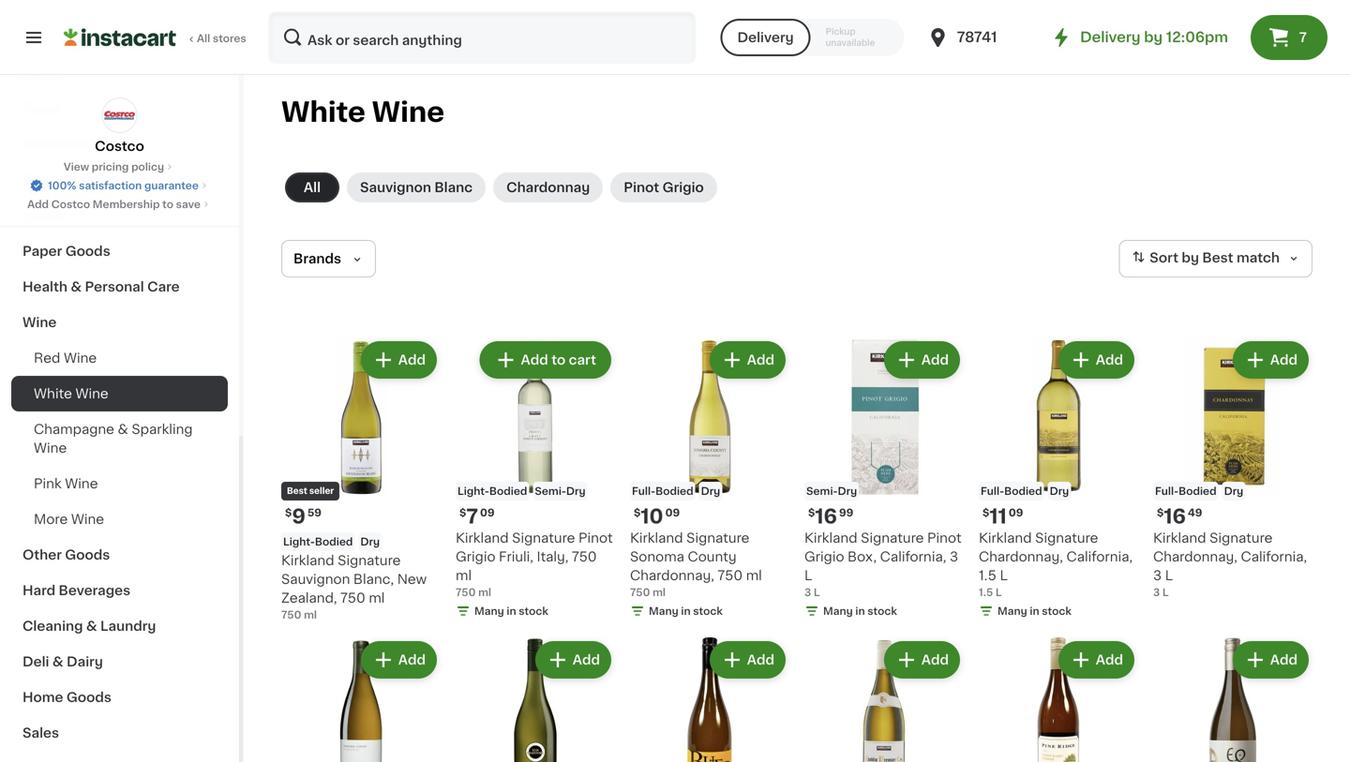 Task type: locate. For each thing, give the bounding box(es) containing it.
$ inside $ 11 09
[[983, 508, 989, 518]]

0 horizontal spatial sauvignon
[[281, 573, 350, 586]]

dry up kirkland signature chardonnay, california, 3 l 3 l
[[1224, 486, 1243, 496]]

2 california, from the left
[[1066, 550, 1133, 563]]

full- for 10
[[632, 486, 655, 496]]

1 horizontal spatial delivery
[[1080, 30, 1141, 44]]

wine right more at the left
[[71, 513, 104, 526]]

2 $ from the left
[[459, 508, 466, 518]]

1 horizontal spatial california,
[[1066, 550, 1133, 563]]

1 $ from the left
[[285, 508, 292, 518]]

add costco membership to save
[[27, 199, 201, 210]]

09 right 11
[[1009, 508, 1023, 518]]

1 horizontal spatial semi-
[[806, 486, 838, 496]]

costco
[[95, 140, 144, 153], [51, 199, 90, 210]]

california, inside the kirkland signature pinot grigio box, california, 3 l 3 l
[[880, 550, 946, 563]]

750 down blanc,
[[340, 592, 365, 605]]

$ down semi-dry at the bottom right of the page
[[808, 508, 815, 518]]

2 horizontal spatial pinot
[[927, 532, 962, 545]]

stock down kirkland signature sonoma county chardonnay, 750 ml 750 ml
[[693, 606, 723, 616]]

sauvignon up zealand,
[[281, 573, 350, 586]]

$ for $ 16 99
[[808, 508, 815, 518]]

all stores link
[[64, 11, 248, 64]]

delivery inside button
[[737, 31, 794, 44]]

16
[[815, 507, 837, 526], [1164, 507, 1186, 526]]

3 in from the left
[[855, 606, 865, 616]]

product group containing 9
[[281, 338, 441, 623]]

5 $ from the left
[[983, 508, 989, 518]]

1 horizontal spatial to
[[551, 353, 566, 367]]

1 in from the left
[[507, 606, 516, 616]]

3 full- from the left
[[1155, 486, 1179, 496]]

sort
[[1150, 251, 1179, 265]]

$ for $ 11 09
[[983, 508, 989, 518]]

champagne & sparkling wine
[[34, 423, 193, 455]]

0 horizontal spatial full-
[[632, 486, 655, 496]]

delivery for delivery by 12:06pm
[[1080, 30, 1141, 44]]

bodied up $ 11 09
[[1004, 486, 1042, 496]]

09
[[480, 508, 495, 518], [665, 508, 680, 518], [1009, 508, 1023, 518]]

chardonnay, inside kirkland signature chardonnay, california, 1.5 l 1.5 l
[[979, 550, 1063, 563]]

2 full-bodied dry from the left
[[981, 486, 1069, 496]]

3 full-bodied dry from the left
[[1155, 486, 1243, 496]]

3 $ from the left
[[634, 508, 641, 518]]

save
[[176, 199, 201, 210]]

pinot
[[624, 181, 659, 194], [579, 532, 613, 545], [927, 532, 962, 545]]

0 vertical spatial 1.5
[[979, 569, 997, 582]]

kirkland down $ 16 49
[[1153, 532, 1206, 545]]

grigio inside "kirkland signature pinot grigio friuli, italy, 750 ml 750 ml"
[[456, 550, 496, 563]]

wine up champagne
[[75, 387, 109, 400]]

$ inside $ 7 09
[[459, 508, 466, 518]]

59
[[308, 508, 321, 518]]

bodied up $ 10 09
[[655, 486, 693, 496]]

0 horizontal spatial pinot
[[579, 532, 613, 545]]

full- up 11
[[981, 486, 1004, 496]]

light- down 9
[[283, 537, 315, 547]]

1 horizontal spatial chardonnay,
[[979, 550, 1063, 563]]

1 09 from the left
[[480, 508, 495, 518]]

blanc
[[434, 181, 473, 194]]

all left stores
[[197, 33, 210, 44]]

signature inside "kirkland signature pinot grigio friuli, italy, 750 ml 750 ml"
[[512, 532, 575, 545]]

kirkland for 11
[[979, 532, 1032, 545]]

1 horizontal spatial 16
[[1164, 507, 1186, 526]]

signature inside kirkland signature sonoma county chardonnay, 750 ml 750 ml
[[686, 532, 750, 545]]

wine up the sauvignon blanc on the top of the page
[[372, 99, 444, 126]]

& inside the champagne & sparkling wine
[[118, 423, 128, 436]]

white wine up all link
[[281, 99, 444, 126]]

goods for paper goods
[[65, 245, 110, 258]]

italy,
[[537, 550, 569, 563]]

signature inside the kirkland signature pinot grigio box, california, 3 l 3 l
[[861, 532, 924, 545]]

all link
[[285, 173, 339, 203]]

09 for 11
[[1009, 508, 1023, 518]]

to
[[162, 199, 173, 210], [551, 353, 566, 367]]

many down "friuli,"
[[474, 606, 504, 616]]

16 left 49
[[1164, 507, 1186, 526]]

kirkland inside the kirkland signature pinot grigio box, california, 3 l 3 l
[[804, 532, 857, 545]]

2 horizontal spatial full-bodied dry
[[1155, 486, 1243, 496]]

bodied for 16
[[1179, 486, 1217, 496]]

all up brands
[[304, 181, 321, 194]]

1 horizontal spatial sauvignon
[[360, 181, 431, 194]]

0 horizontal spatial full-bodied dry
[[632, 486, 720, 496]]

many in stock down "kirkland signature pinot grigio friuli, italy, 750 ml 750 ml"
[[474, 606, 548, 616]]

$ for $ 16 49
[[1157, 508, 1164, 518]]

light-
[[458, 486, 489, 496], [283, 537, 315, 547]]

paper
[[23, 245, 62, 258]]

stock down "kirkland signature pinot grigio friuli, italy, 750 ml 750 ml"
[[519, 606, 548, 616]]

1 16 from the left
[[815, 507, 837, 526]]

1 vertical spatial sauvignon
[[281, 573, 350, 586]]

0 horizontal spatial semi-
[[535, 486, 566, 496]]

many down kirkland signature chardonnay, california, 1.5 l 1.5 l
[[998, 606, 1027, 616]]

health
[[23, 280, 67, 293]]

wine
[[372, 99, 444, 126], [23, 316, 57, 329], [64, 352, 97, 365], [75, 387, 109, 400], [34, 442, 67, 455], [65, 477, 98, 490], [71, 513, 104, 526]]

full- for 11
[[981, 486, 1004, 496]]

kirkland down $ 7 09
[[456, 532, 509, 545]]

dry up county
[[701, 486, 720, 496]]

california, inside kirkland signature chardonnay, california, 1.5 l 1.5 l
[[1066, 550, 1133, 563]]

delivery by 12:06pm link
[[1050, 26, 1228, 49]]

4 $ from the left
[[808, 508, 815, 518]]

4 in from the left
[[1030, 606, 1039, 616]]

2 horizontal spatial grigio
[[804, 550, 844, 563]]

$ inside $ 9 59
[[285, 508, 292, 518]]

750
[[572, 550, 597, 563], [718, 569, 743, 582], [456, 587, 476, 598], [630, 587, 650, 598], [340, 592, 365, 605], [281, 610, 301, 620]]

100%
[[48, 180, 76, 191]]

best inside field
[[1202, 251, 1233, 265]]

signature inside kirkland signature chardonnay, california, 1.5 l 1.5 l
[[1035, 532, 1098, 545]]

delivery
[[1080, 30, 1141, 44], [737, 31, 794, 44]]

750 down sonoma
[[630, 587, 650, 598]]

champagne & sparkling wine link
[[11, 412, 228, 466]]

goods up beverages
[[65, 548, 110, 562]]

sauvignon
[[360, 181, 431, 194], [281, 573, 350, 586]]

semi- up italy,
[[535, 486, 566, 496]]

chardonnay, for 3
[[1153, 550, 1238, 563]]

kirkland inside "kirkland signature pinot grigio friuli, italy, 750 ml 750 ml"
[[456, 532, 509, 545]]

kirkland down $ 16 99
[[804, 532, 857, 545]]

many for 11
[[998, 606, 1027, 616]]

in
[[507, 606, 516, 616], [681, 606, 691, 616], [855, 606, 865, 616], [1030, 606, 1039, 616]]

chardonnay, down $ 11 09
[[979, 550, 1063, 563]]

red wine link
[[11, 340, 228, 376]]

in down the kirkland signature pinot grigio box, california, 3 l 3 l
[[855, 606, 865, 616]]

49
[[1188, 508, 1202, 518]]

pinot inside "kirkland signature pinot grigio friuli, italy, 750 ml 750 ml"
[[579, 532, 613, 545]]

sauvignon left blanc
[[360, 181, 431, 194]]

0 horizontal spatial best
[[287, 487, 307, 496]]

wine right pink
[[65, 477, 98, 490]]

full-bodied dry up $ 10 09
[[632, 486, 720, 496]]

in down kirkland signature chardonnay, california, 1.5 l 1.5 l
[[1030, 606, 1039, 616]]

sales link
[[11, 715, 228, 751]]

signature for 10
[[686, 532, 750, 545]]

0 vertical spatial best
[[1202, 251, 1233, 265]]

4 stock from the left
[[1042, 606, 1072, 616]]

california, for 1.5
[[1066, 550, 1133, 563]]

all
[[197, 33, 210, 44], [304, 181, 321, 194]]

0 horizontal spatial costco
[[51, 199, 90, 210]]

home
[[23, 691, 63, 704]]

many for 10
[[649, 606, 679, 616]]

1 vertical spatial all
[[304, 181, 321, 194]]

1 horizontal spatial by
[[1182, 251, 1199, 265]]

0 vertical spatial to
[[162, 199, 173, 210]]

by
[[1144, 30, 1163, 44], [1182, 251, 1199, 265]]

1 horizontal spatial full-
[[981, 486, 1004, 496]]

6 $ from the left
[[1157, 508, 1164, 518]]

1 full- from the left
[[632, 486, 655, 496]]

costco down 100%
[[51, 199, 90, 210]]

goods for other goods
[[65, 548, 110, 562]]

0 horizontal spatial grigio
[[456, 550, 496, 563]]

2 semi- from the left
[[806, 486, 838, 496]]

kirkland signature pinot grigio box, california, 3 l 3 l
[[804, 532, 962, 598]]

0 horizontal spatial 7
[[466, 507, 478, 526]]

liquor link
[[11, 198, 228, 233]]

stock for 10
[[693, 606, 723, 616]]

wine link
[[11, 305, 228, 340]]

0 vertical spatial by
[[1144, 30, 1163, 44]]

wine inside 'white wine' link
[[75, 387, 109, 400]]

0 vertical spatial 7
[[1299, 31, 1307, 44]]

costco up view pricing policy link
[[95, 140, 144, 153]]

1 vertical spatial best
[[287, 487, 307, 496]]

1 semi- from the left
[[535, 486, 566, 496]]

best
[[1202, 251, 1233, 265], [287, 487, 307, 496]]

full-bodied dry for 11
[[981, 486, 1069, 496]]

1 many in stock from the left
[[474, 606, 548, 616]]

stock for 7
[[519, 606, 548, 616]]

wine inside red wine link
[[64, 352, 97, 365]]

1 california, from the left
[[880, 550, 946, 563]]

white
[[281, 99, 366, 126], [34, 387, 72, 400]]

$ for $ 9 59
[[285, 508, 292, 518]]

09 inside $ 7 09
[[480, 508, 495, 518]]

3 stock from the left
[[868, 606, 897, 616]]

chardonnay, inside kirkland signature chardonnay, california, 3 l 3 l
[[1153, 550, 1238, 563]]

1 many from the left
[[474, 606, 504, 616]]

goods down dairy
[[66, 691, 112, 704]]

1 horizontal spatial 7
[[1299, 31, 1307, 44]]

stock down kirkland signature chardonnay, california, 1.5 l 1.5 l
[[1042, 606, 1072, 616]]

1 vertical spatial light-
[[283, 537, 315, 547]]

0 vertical spatial light-
[[458, 486, 489, 496]]

by inside field
[[1182, 251, 1199, 265]]

in down "kirkland signature pinot grigio friuli, italy, 750 ml 750 ml"
[[507, 606, 516, 616]]

12:06pm
[[1166, 30, 1228, 44]]

None search field
[[268, 11, 696, 64]]

sauvignon inside kirkland signature sauvignon blanc, new zealand, 750 ml 750 ml
[[281, 573, 350, 586]]

wine down health in the left of the page
[[23, 316, 57, 329]]

2 many in stock from the left
[[649, 606, 723, 616]]

stock
[[519, 606, 548, 616], [693, 606, 723, 616], [868, 606, 897, 616], [1042, 606, 1072, 616]]

0 horizontal spatial all
[[197, 33, 210, 44]]

semi-dry
[[806, 486, 857, 496]]

california, for 3
[[1241, 550, 1307, 563]]

1 horizontal spatial light-
[[458, 486, 489, 496]]

3 09 from the left
[[1009, 508, 1023, 518]]

pinot inside the kirkland signature pinot grigio box, california, 3 l 3 l
[[927, 532, 962, 545]]

cart
[[569, 353, 596, 367]]

wine inside pink wine link
[[65, 477, 98, 490]]

$ inside $ 16 49
[[1157, 508, 1164, 518]]

white wine up champagne
[[34, 387, 109, 400]]

many for 7
[[474, 606, 504, 616]]

4 many from the left
[[998, 606, 1027, 616]]

$ left 59 in the left of the page
[[285, 508, 292, 518]]

kirkland inside kirkland signature sonoma county chardonnay, 750 ml 750 ml
[[630, 532, 683, 545]]

2 horizontal spatial full-
[[1155, 486, 1179, 496]]

wine inside the champagne & sparkling wine
[[34, 442, 67, 455]]

liquor
[[23, 209, 66, 222]]

1 vertical spatial white
[[34, 387, 72, 400]]

09 inside $ 10 09
[[665, 508, 680, 518]]

750 down county
[[718, 569, 743, 582]]

kirkland for 7
[[456, 532, 509, 545]]

2 full- from the left
[[981, 486, 1004, 496]]

2 in from the left
[[681, 606, 691, 616]]

4 many in stock from the left
[[998, 606, 1072, 616]]

full- up $ 16 49
[[1155, 486, 1179, 496]]

0 horizontal spatial light-
[[283, 537, 315, 547]]

1 horizontal spatial white wine
[[281, 99, 444, 126]]

full- up 10
[[632, 486, 655, 496]]

more
[[34, 513, 68, 526]]

2 horizontal spatial california,
[[1241, 550, 1307, 563]]

2 09 from the left
[[665, 508, 680, 518]]

guarantee
[[144, 180, 199, 191]]

09 inside $ 11 09
[[1009, 508, 1023, 518]]

add
[[27, 199, 49, 210], [398, 353, 426, 367], [521, 353, 548, 367], [747, 353, 774, 367], [921, 353, 949, 367], [1096, 353, 1123, 367], [1270, 353, 1298, 367], [398, 654, 426, 667], [573, 654, 600, 667], [747, 654, 774, 667], [921, 654, 949, 667], [1096, 654, 1123, 667], [1270, 654, 1298, 667]]

2 16 from the left
[[1164, 507, 1186, 526]]

in down kirkland signature sonoma county chardonnay, 750 ml 750 ml
[[681, 606, 691, 616]]

0 vertical spatial white
[[281, 99, 366, 126]]

many down the box,
[[823, 606, 853, 616]]

$ inside $ 10 09
[[634, 508, 641, 518]]

0 horizontal spatial california,
[[880, 550, 946, 563]]

& for cleaning
[[86, 620, 97, 633]]

& right health in the left of the page
[[71, 280, 82, 293]]

2 stock from the left
[[693, 606, 723, 616]]

0 vertical spatial sauvignon
[[360, 181, 431, 194]]

bodied for 11
[[1004, 486, 1042, 496]]

many for 16
[[823, 606, 853, 616]]

other goods
[[23, 548, 110, 562]]

best left seller
[[287, 487, 307, 496]]

ml
[[456, 569, 472, 582], [746, 569, 762, 582], [478, 587, 491, 598], [653, 587, 666, 598], [369, 592, 385, 605], [304, 610, 317, 620]]

1 horizontal spatial best
[[1202, 251, 1233, 265]]

1 horizontal spatial white
[[281, 99, 366, 126]]

white down red
[[34, 387, 72, 400]]

beverages
[[59, 584, 130, 597]]

0 horizontal spatial by
[[1144, 30, 1163, 44]]

product group
[[281, 338, 441, 623], [456, 338, 615, 623], [630, 338, 789, 623], [804, 338, 964, 623], [979, 338, 1138, 623], [1153, 338, 1313, 600], [281, 638, 441, 762], [456, 638, 615, 762], [630, 638, 789, 762], [804, 638, 964, 762], [979, 638, 1138, 762], [1153, 638, 1313, 762]]

grigio inside the kirkland signature pinot grigio box, california, 3 l 3 l
[[804, 550, 844, 563]]

grigio for 7
[[456, 550, 496, 563]]

cleaning & laundry
[[23, 620, 156, 633]]

1 full-bodied dry from the left
[[632, 486, 720, 496]]

california, inside kirkland signature chardonnay, california, 3 l 3 l
[[1241, 550, 1307, 563]]

1 vertical spatial to
[[551, 353, 566, 367]]

kirkland inside kirkland signature chardonnay, california, 3 l 3 l
[[1153, 532, 1206, 545]]

2 horizontal spatial chardonnay,
[[1153, 550, 1238, 563]]

$ 16 49
[[1157, 507, 1202, 526]]

full- for 16
[[1155, 486, 1179, 496]]

white wine link
[[11, 376, 228, 412]]

wine right red
[[64, 352, 97, 365]]

kirkland down $ 11 09
[[979, 532, 1032, 545]]

full-bodied dry up $ 11 09
[[981, 486, 1069, 496]]

& right 'deli'
[[52, 655, 63, 669]]

many in stock down kirkland signature sonoma county chardonnay, 750 ml 750 ml
[[649, 606, 723, 616]]

best left match
[[1202, 251, 1233, 265]]

$ down light-bodied semi-dry
[[459, 508, 466, 518]]

goods for home goods
[[66, 691, 112, 704]]

0 horizontal spatial chardonnay,
[[630, 569, 714, 582]]

1 vertical spatial by
[[1182, 251, 1199, 265]]

costco logo image
[[102, 98, 137, 133]]

bodied for 7
[[489, 486, 527, 496]]

full-bodied dry up 49
[[1155, 486, 1243, 496]]

2 horizontal spatial 09
[[1009, 508, 1023, 518]]

1 vertical spatial white wine
[[34, 387, 109, 400]]

light-bodied dry
[[283, 537, 380, 547]]

16 for $ 16 49
[[1164, 507, 1186, 526]]

750 down zealand,
[[281, 610, 301, 620]]

3 many in stock from the left
[[823, 606, 897, 616]]

to left cart
[[551, 353, 566, 367]]

1 stock from the left
[[519, 606, 548, 616]]

many down sonoma
[[649, 606, 679, 616]]

by right sort
[[1182, 251, 1199, 265]]

& for deli
[[52, 655, 63, 669]]

many in stock down the kirkland signature pinot grigio box, california, 3 l 3 l
[[823, 606, 897, 616]]

kirkland signature sauvignon blanc, new zealand, 750 ml 750 ml
[[281, 554, 427, 620]]

stock for 11
[[1042, 606, 1072, 616]]

1 horizontal spatial costco
[[95, 140, 144, 153]]

wine down champagne
[[34, 442, 67, 455]]

add button
[[363, 343, 435, 377], [711, 343, 784, 377], [886, 343, 958, 377], [1060, 343, 1133, 377], [1235, 343, 1307, 377], [363, 643, 435, 677], [537, 643, 609, 677], [711, 643, 784, 677], [886, 643, 958, 677], [1060, 643, 1133, 677], [1235, 643, 1307, 677]]

stock for 16
[[868, 606, 897, 616]]

3 california, from the left
[[1241, 550, 1307, 563]]

7 inside button
[[1299, 31, 1307, 44]]

0 vertical spatial goods
[[65, 245, 110, 258]]

best for best seller
[[287, 487, 307, 496]]

7
[[1299, 31, 1307, 44], [466, 507, 478, 526]]

Search field
[[270, 13, 694, 62]]

brands
[[293, 252, 341, 265]]

dry
[[566, 486, 586, 496], [701, 486, 720, 496], [838, 486, 857, 496], [1050, 486, 1069, 496], [1224, 486, 1243, 496], [360, 537, 380, 547]]

baby link
[[11, 55, 228, 91]]

cleaning
[[23, 620, 83, 633]]

16 left 99
[[815, 507, 837, 526]]

$ inside $ 16 99
[[808, 508, 815, 518]]

kirkland down light-bodied dry
[[281, 554, 334, 567]]

$ up kirkland signature chardonnay, california, 1.5 l 1.5 l
[[983, 508, 989, 518]]

bodied up $ 7 09
[[489, 486, 527, 496]]

09 down light-bodied semi-dry
[[480, 508, 495, 518]]

2 vertical spatial goods
[[66, 691, 112, 704]]

signature for 11
[[1035, 532, 1098, 545]]

all inside 'link'
[[197, 33, 210, 44]]

kirkland up sonoma
[[630, 532, 683, 545]]

1 horizontal spatial full-bodied dry
[[981, 486, 1069, 496]]

&
[[58, 173, 68, 187], [71, 280, 82, 293], [118, 423, 128, 436], [86, 620, 97, 633], [52, 655, 63, 669]]

electronics link
[[11, 127, 228, 162]]

0 vertical spatial all
[[197, 33, 210, 44]]

chardonnay, down sonoma
[[630, 569, 714, 582]]

09 right 10
[[665, 508, 680, 518]]

home goods
[[23, 691, 112, 704]]

bodied
[[489, 486, 527, 496], [655, 486, 693, 496], [1004, 486, 1042, 496], [1179, 486, 1217, 496], [315, 537, 353, 547]]

0 horizontal spatial 16
[[815, 507, 837, 526]]

white up all link
[[281, 99, 366, 126]]

l
[[804, 569, 812, 582], [1000, 569, 1008, 582], [1165, 569, 1173, 582], [814, 587, 820, 598], [996, 587, 1002, 598], [1163, 587, 1169, 598]]

sort by
[[1150, 251, 1199, 265]]

semi- up $ 16 99
[[806, 486, 838, 496]]

750 right italy,
[[572, 550, 597, 563]]

chardonnay, down $ 16 49
[[1153, 550, 1238, 563]]

& down 'white wine' link
[[118, 423, 128, 436]]

signature for 16
[[861, 532, 924, 545]]

grigio
[[662, 181, 704, 194], [456, 550, 496, 563], [804, 550, 844, 563]]

by left 12:06pm
[[1144, 30, 1163, 44]]

& down view
[[58, 173, 68, 187]]

add inside button
[[521, 353, 548, 367]]

by for sort
[[1182, 251, 1199, 265]]

1 vertical spatial 7
[[466, 507, 478, 526]]

0 horizontal spatial white wine
[[34, 387, 109, 400]]

light- up $ 7 09
[[458, 486, 489, 496]]

bodied up 49
[[1179, 486, 1217, 496]]

wine inside wine link
[[23, 316, 57, 329]]

$ up sonoma
[[634, 508, 641, 518]]

2 many from the left
[[649, 606, 679, 616]]

to down guarantee
[[162, 199, 173, 210]]

0 horizontal spatial 09
[[480, 508, 495, 518]]

instacart logo image
[[64, 26, 176, 49]]

many in stock
[[474, 606, 548, 616], [649, 606, 723, 616], [823, 606, 897, 616], [998, 606, 1072, 616]]

dairy
[[67, 655, 103, 669]]

kirkland inside kirkland signature chardonnay, california, 1.5 l 1.5 l
[[979, 532, 1032, 545]]

09 for 10
[[665, 508, 680, 518]]

stock down the kirkland signature pinot grigio box, california, 3 l 3 l
[[868, 606, 897, 616]]

hard beverages
[[23, 584, 130, 597]]

champagne
[[34, 423, 114, 436]]

1 horizontal spatial all
[[304, 181, 321, 194]]

1 vertical spatial goods
[[65, 548, 110, 562]]

3 many from the left
[[823, 606, 853, 616]]

many in stock down kirkland signature chardonnay, california, 1.5 l 1.5 l
[[998, 606, 1072, 616]]

& down beverages
[[86, 620, 97, 633]]

0 horizontal spatial delivery
[[737, 31, 794, 44]]

goods up health & personal care
[[65, 245, 110, 258]]

$ left 49
[[1157, 508, 1164, 518]]

1 horizontal spatial 09
[[665, 508, 680, 518]]

1 vertical spatial 1.5
[[979, 587, 993, 598]]

$ 16 99
[[808, 507, 853, 526]]



Task type: describe. For each thing, give the bounding box(es) containing it.
dry up blanc,
[[360, 537, 380, 547]]

1 1.5 from the top
[[979, 569, 997, 582]]

view pricing policy link
[[64, 159, 175, 174]]

kirkland signature chardonnay, california, 3 l 3 l
[[1153, 532, 1307, 598]]

view pricing policy
[[64, 162, 164, 172]]

policy
[[131, 162, 164, 172]]

78741
[[957, 30, 997, 44]]

Best match Sort by field
[[1119, 240, 1313, 278]]

service type group
[[721, 19, 904, 56]]

sales
[[23, 727, 59, 740]]

full-bodied dry for 16
[[1155, 486, 1243, 496]]

product group containing 11
[[979, 338, 1138, 623]]

$ 7 09
[[459, 507, 495, 526]]

best match
[[1202, 251, 1280, 265]]

kirkland for 10
[[630, 532, 683, 545]]

7 inside product "group"
[[466, 507, 478, 526]]

bodied for 10
[[655, 486, 693, 496]]

0 vertical spatial white wine
[[281, 99, 444, 126]]

16 for $ 16 99
[[815, 507, 837, 526]]

other goods link
[[11, 537, 228, 573]]

product group containing 10
[[630, 338, 789, 623]]

sauvignon blanc
[[360, 181, 473, 194]]

cleaning & laundry link
[[11, 608, 228, 644]]

0 horizontal spatial to
[[162, 199, 173, 210]]

laundry
[[100, 620, 156, 633]]

floral link
[[11, 91, 228, 127]]

delivery button
[[721, 19, 811, 56]]

pink wine link
[[11, 466, 228, 502]]

many in stock for 11
[[998, 606, 1072, 616]]

dry up kirkland signature chardonnay, california, 1.5 l 1.5 l
[[1050, 486, 1069, 496]]

product group containing 7
[[456, 338, 615, 623]]

& for beer
[[58, 173, 68, 187]]

membership
[[93, 199, 160, 210]]

$ for $ 7 09
[[459, 508, 466, 518]]

costco link
[[95, 98, 144, 156]]

& for health
[[71, 280, 82, 293]]

in for 11
[[1030, 606, 1039, 616]]

zealand,
[[281, 592, 337, 605]]

light- for light-bodied dry
[[283, 537, 315, 547]]

friuli,
[[499, 550, 533, 563]]

1 vertical spatial costco
[[51, 199, 90, 210]]

floral
[[23, 102, 60, 115]]

all stores
[[197, 33, 246, 44]]

deli & dairy
[[23, 655, 103, 669]]

many in stock for 16
[[823, 606, 897, 616]]

satisfaction
[[79, 180, 142, 191]]

pinot grigio link
[[611, 173, 717, 203]]

light-bodied semi-dry
[[458, 486, 586, 496]]

pinot grigio
[[624, 181, 704, 194]]

deli
[[23, 655, 49, 669]]

paper goods link
[[11, 233, 228, 269]]

other
[[23, 548, 62, 562]]

county
[[688, 550, 737, 563]]

stores
[[213, 33, 246, 44]]

kirkland for 16
[[804, 532, 857, 545]]

pink
[[34, 477, 62, 490]]

$ 9 59
[[285, 507, 321, 526]]

kirkland signature pinot grigio friuli, italy, 750 ml 750 ml
[[456, 532, 613, 598]]

dry up italy,
[[566, 486, 586, 496]]

11
[[989, 507, 1007, 526]]

pink wine
[[34, 477, 98, 490]]

78741 button
[[927, 11, 1039, 64]]

2 1.5 from the top
[[979, 587, 993, 598]]

light- for light-bodied semi-dry
[[458, 486, 489, 496]]

chardonnay
[[506, 181, 590, 194]]

health & personal care link
[[11, 269, 228, 305]]

$ 11 09
[[983, 507, 1023, 526]]

$ 10 09
[[634, 507, 680, 526]]

pinot for 16
[[927, 532, 962, 545]]

add to cart
[[521, 353, 596, 367]]

box,
[[848, 550, 877, 563]]

all for all
[[304, 181, 321, 194]]

$ for $ 10 09
[[634, 508, 641, 518]]

0 vertical spatial costco
[[95, 140, 144, 153]]

bodied down 59 in the left of the page
[[315, 537, 353, 547]]

chardonnay link
[[493, 173, 603, 203]]

best for best match
[[1202, 251, 1233, 265]]

signature for 7
[[512, 532, 575, 545]]

brands button
[[281, 240, 376, 278]]

in for 7
[[507, 606, 516, 616]]

personal
[[85, 280, 144, 293]]

sauvignon blanc link
[[347, 173, 486, 203]]

signature inside kirkland signature sauvignon blanc, new zealand, 750 ml 750 ml
[[338, 554, 401, 567]]

care
[[147, 280, 180, 293]]

add costco membership to save link
[[27, 197, 212, 212]]

to inside button
[[551, 353, 566, 367]]

all for all stores
[[197, 33, 210, 44]]

match
[[1237, 251, 1280, 265]]

many in stock for 7
[[474, 606, 548, 616]]

more wine link
[[11, 502, 228, 537]]

1 horizontal spatial grigio
[[662, 181, 704, 194]]

in for 10
[[681, 606, 691, 616]]

chardonnay, for 1.5
[[979, 550, 1063, 563]]

electronics
[[23, 138, 99, 151]]

blanc,
[[353, 573, 394, 586]]

deli & dairy link
[[11, 644, 228, 680]]

sparkling
[[132, 423, 193, 436]]

seller
[[309, 487, 334, 496]]

kirkland inside kirkland signature sauvignon blanc, new zealand, 750 ml 750 ml
[[281, 554, 334, 567]]

view
[[64, 162, 89, 172]]

sonoma
[[630, 550, 684, 563]]

99
[[839, 508, 853, 518]]

0 horizontal spatial white
[[34, 387, 72, 400]]

chardonnay, inside kirkland signature sonoma county chardonnay, 750 ml 750 ml
[[630, 569, 714, 582]]

many in stock for 10
[[649, 606, 723, 616]]

dry up 99
[[838, 486, 857, 496]]

beer & cider
[[23, 173, 109, 187]]

pinot for 7
[[579, 532, 613, 545]]

kirkland signature sonoma county chardonnay, 750 ml 750 ml
[[630, 532, 762, 598]]

delivery by 12:06pm
[[1080, 30, 1228, 44]]

750 down $ 7 09
[[456, 587, 476, 598]]

add to cart button
[[482, 343, 609, 377]]

full-bodied dry for 10
[[632, 486, 720, 496]]

09 for 7
[[480, 508, 495, 518]]

100% satisfaction guarantee button
[[29, 174, 210, 193]]

10
[[641, 507, 663, 526]]

by for delivery
[[1144, 30, 1163, 44]]

wine inside more wine link
[[71, 513, 104, 526]]

signature inside kirkland signature chardonnay, california, 3 l 3 l
[[1210, 532, 1273, 545]]

beer
[[23, 173, 54, 187]]

7 button
[[1251, 15, 1328, 60]]

grigio for 16
[[804, 550, 844, 563]]

cider
[[72, 173, 109, 187]]

pricing
[[92, 162, 129, 172]]

delivery for delivery
[[737, 31, 794, 44]]

new
[[397, 573, 427, 586]]

home goods link
[[11, 680, 228, 715]]

in for 16
[[855, 606, 865, 616]]

1 horizontal spatial pinot
[[624, 181, 659, 194]]

health & personal care
[[23, 280, 180, 293]]

& for champagne
[[118, 423, 128, 436]]



Task type: vqa. For each thing, say whether or not it's contained in the screenshot.


